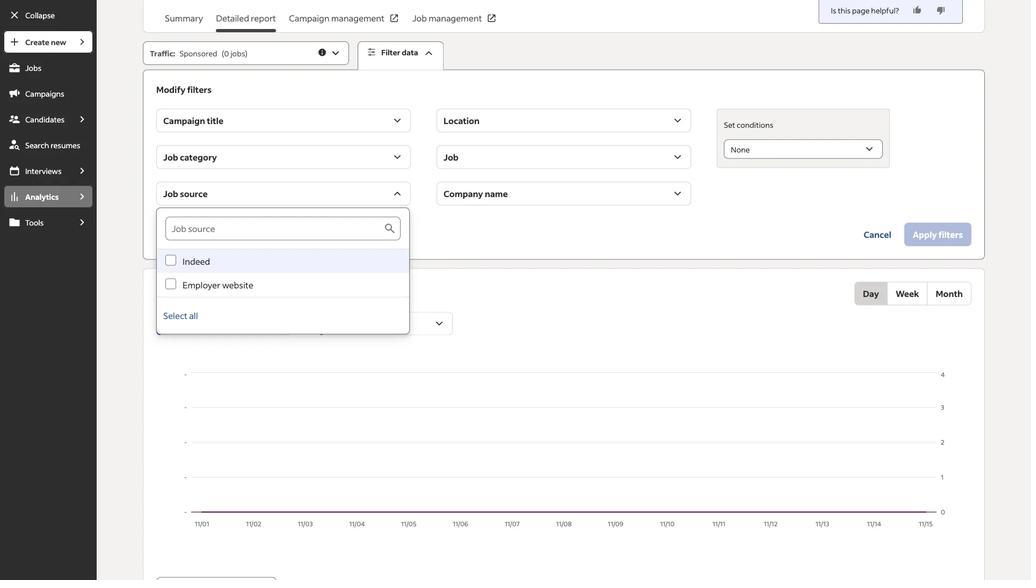 Task type: vqa. For each thing, say whether or not it's contained in the screenshot.
"Job" inside the the Job dropdown button
no



Task type: describe. For each thing, give the bounding box(es) containing it.
job source
[[163, 188, 208, 199]]

menu bar containing create new
[[0, 30, 97, 580]]

campaign management link
[[289, 12, 400, 32]]

collapse
[[25, 10, 55, 20]]

week
[[896, 288, 920, 299]]

conditions
[[737, 120, 774, 130]]

jobs
[[231, 48, 245, 58]]

location
[[444, 115, 480, 126]]

is this page helpful?
[[831, 5, 900, 15]]

metrics over time
[[156, 286, 228, 297]]

filter data button
[[358, 41, 444, 70]]

employer website
[[183, 279, 253, 291]]

this
[[838, 5, 851, 15]]

jobs link
[[3, 56, 94, 80]]

search resumes link
[[3, 133, 94, 157]]

campaign for campaign title
[[163, 115, 205, 126]]

campaign for campaign management
[[289, 13, 330, 24]]

resumes
[[51, 140, 80, 150]]

select
[[163, 310, 188, 321]]

employer website option
[[157, 273, 410, 297]]

create
[[25, 37, 49, 47]]

detailed
[[216, 13, 249, 24]]

company name button
[[437, 182, 692, 206]]

day
[[864, 288, 880, 299]]

company
[[444, 188, 483, 199]]

jobs
[[25, 63, 41, 73]]

traffic: sponsored ( 0 jobs )
[[150, 48, 248, 58]]

job management
[[413, 13, 482, 24]]

cancel button
[[856, 223, 901, 246]]

employer
[[183, 279, 221, 291]]

candidates link
[[3, 107, 71, 131]]

select all
[[163, 310, 198, 321]]

filter
[[382, 48, 401, 57]]

job button
[[437, 145, 692, 169]]

search
[[25, 140, 49, 150]]

page
[[853, 5, 870, 15]]

category
[[180, 152, 217, 163]]

summary
[[165, 13, 203, 24]]

clear all filters
[[156, 229, 215, 240]]

clear all filters button
[[156, 223, 215, 246]]

report
[[251, 13, 276, 24]]

this filters data based on the type of traffic a job received, not the sponsored status of the job itself. some jobs may receive both sponsored and organic traffic. combined view shows all traffic. image
[[318, 48, 327, 57]]

job for job source
[[163, 188, 178, 199]]

search resumes
[[25, 140, 80, 150]]

filters inside button
[[191, 229, 215, 240]]

none button
[[724, 140, 884, 159]]

modify filters
[[156, 84, 212, 95]]

campaigns
[[25, 89, 64, 98]]

detailed report
[[216, 13, 276, 24]]

job for job management
[[413, 13, 427, 24]]

job source button
[[156, 182, 411, 206]]

0
[[224, 48, 229, 58]]

campaigns link
[[3, 82, 94, 105]]

month
[[936, 288, 964, 299]]

indeed option
[[157, 250, 410, 273]]

select all button
[[163, 304, 198, 328]]



Task type: locate. For each thing, give the bounding box(es) containing it.
job
[[413, 13, 427, 24], [163, 152, 178, 163], [444, 152, 459, 163], [163, 188, 178, 199]]

job category
[[163, 152, 217, 163]]

2 management from the left
[[429, 13, 482, 24]]

all
[[180, 229, 189, 240], [189, 310, 198, 321]]

0 vertical spatial all
[[180, 229, 189, 240]]

name
[[485, 188, 508, 199]]

management for campaign management
[[331, 13, 385, 24]]

modify
[[156, 84, 186, 95]]

new
[[51, 37, 66, 47]]

job inside dropdown button
[[444, 152, 459, 163]]

website
[[222, 279, 253, 291]]

summary link
[[165, 12, 203, 32]]

none
[[731, 145, 750, 154]]

collapse button
[[3, 3, 94, 27]]

0 vertical spatial campaign
[[289, 13, 330, 24]]

interviews
[[25, 166, 62, 176]]

tools
[[25, 218, 44, 227]]

region
[[156, 370, 972, 531]]

1 horizontal spatial campaign
[[289, 13, 330, 24]]

campaign
[[289, 13, 330, 24], [163, 115, 205, 126]]

set
[[724, 120, 736, 130]]

job left source
[[163, 188, 178, 199]]

detailed report link
[[216, 12, 276, 32]]

filter data
[[382, 48, 418, 57]]

time
[[209, 286, 228, 297]]

management
[[331, 13, 385, 24], [429, 13, 482, 24]]

0 horizontal spatial management
[[331, 13, 385, 24]]

clear
[[156, 229, 178, 240]]

job for job
[[444, 152, 459, 163]]

all for clear
[[180, 229, 189, 240]]

1 vertical spatial campaign
[[163, 115, 205, 126]]

management inside campaign management link
[[331, 13, 385, 24]]

is
[[831, 5, 837, 15]]

all for select
[[189, 310, 198, 321]]

1 vertical spatial all
[[189, 310, 198, 321]]

job inside popup button
[[163, 152, 178, 163]]

tools link
[[3, 211, 71, 234]]

job down location
[[444, 152, 459, 163]]

candidates
[[25, 114, 65, 124]]

interviews link
[[3, 159, 71, 183]]

source
[[180, 188, 208, 199]]

location button
[[437, 109, 692, 133]]

campaign title button
[[156, 109, 411, 133]]

analytics
[[25, 192, 59, 202]]

(
[[222, 48, 224, 58]]

campaign title
[[163, 115, 224, 126]]

campaign left the title on the top left of page
[[163, 115, 205, 126]]

all right select
[[189, 310, 198, 321]]

menu bar
[[0, 30, 97, 580]]

helpful?
[[872, 5, 900, 15]]

1 horizontal spatial management
[[429, 13, 482, 24]]

management inside "job management" link
[[429, 13, 482, 24]]

0 horizontal spatial campaign
[[163, 115, 205, 126]]

1 management from the left
[[331, 13, 385, 24]]

metrics
[[156, 286, 187, 297]]

job source list box
[[157, 208, 410, 334]]

all inside select all button
[[189, 310, 198, 321]]

1 vertical spatial filters
[[191, 229, 215, 240]]

company name
[[444, 188, 508, 199]]

this page is not helpful image
[[936, 5, 947, 16]]

this page is helpful image
[[913, 5, 923, 16]]

job inside dropdown button
[[163, 188, 178, 199]]

filters up indeed
[[191, 229, 215, 240]]

all right clear
[[180, 229, 189, 240]]

)
[[245, 48, 248, 58]]

create new link
[[3, 30, 71, 54]]

Job source field
[[166, 217, 384, 241]]

job for job category
[[163, 152, 178, 163]]

campaign management
[[289, 13, 385, 24]]

job left category
[[163, 152, 178, 163]]

analytics link
[[3, 185, 71, 209]]

cancel
[[864, 229, 892, 240]]

filters
[[187, 84, 212, 95], [191, 229, 215, 240]]

all inside clear all filters button
[[180, 229, 189, 240]]

job up data
[[413, 13, 427, 24]]

filters right modify
[[187, 84, 212, 95]]

indeed
[[183, 256, 210, 267]]

over
[[189, 286, 207, 297]]

create new
[[25, 37, 66, 47]]

sponsored
[[180, 48, 217, 58]]

title
[[207, 115, 224, 126]]

campaign inside 'popup button'
[[163, 115, 205, 126]]

0 vertical spatial filters
[[187, 84, 212, 95]]

campaign up this filters data based on the type of traffic a job received, not the sponsored status of the job itself. some jobs may receive both sponsored and organic traffic. combined view shows all traffic. image
[[289, 13, 330, 24]]

management for job management
[[429, 13, 482, 24]]

job category button
[[156, 145, 411, 169]]

job management link
[[413, 12, 497, 32]]

traffic:
[[150, 48, 175, 58]]

set conditions
[[724, 120, 774, 130]]

data
[[402, 48, 418, 57]]



